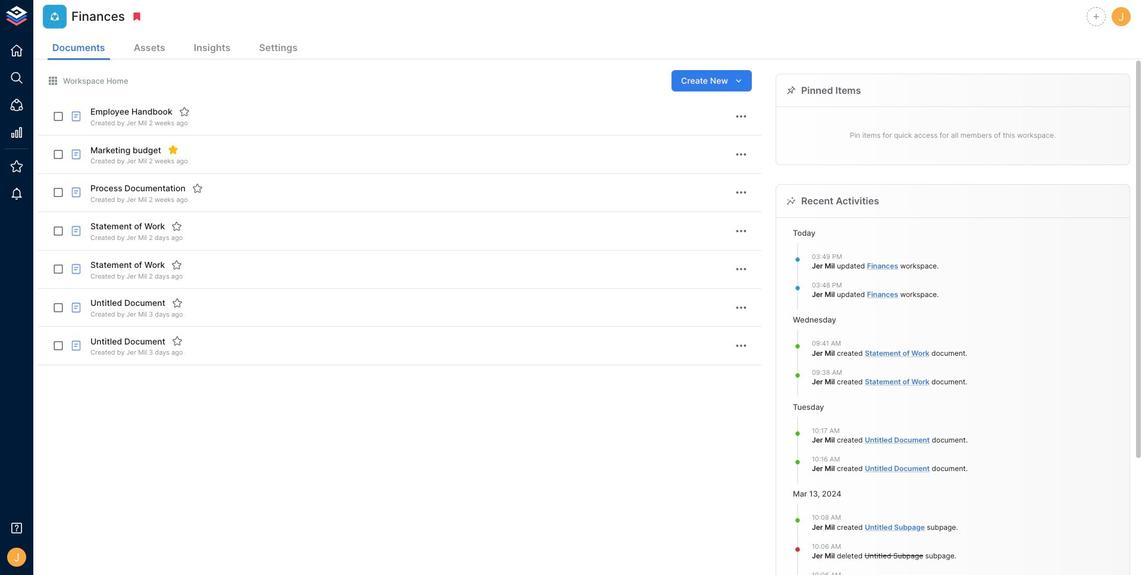 Task type: vqa. For each thing, say whether or not it's contained in the screenshot.
fifth Bookmark image from the top
no



Task type: locate. For each thing, give the bounding box(es) containing it.
0 vertical spatial favorite image
[[172, 221, 182, 232]]

1 vertical spatial favorite image
[[192, 183, 203, 194]]

3 favorite image from the top
[[172, 298, 183, 309]]

favorite image
[[179, 107, 190, 117], [192, 183, 203, 194], [172, 336, 183, 347]]

1 vertical spatial favorite image
[[172, 260, 182, 270]]

favorite image
[[172, 221, 182, 232], [172, 260, 182, 270], [172, 298, 183, 309]]

2 vertical spatial favorite image
[[172, 336, 183, 347]]

2 vertical spatial favorite image
[[172, 298, 183, 309]]



Task type: describe. For each thing, give the bounding box(es) containing it.
2 favorite image from the top
[[172, 260, 182, 270]]

remove bookmark image
[[132, 11, 142, 22]]

0 vertical spatial favorite image
[[179, 107, 190, 117]]

1 favorite image from the top
[[172, 221, 182, 232]]

remove favorite image
[[168, 145, 178, 156]]



